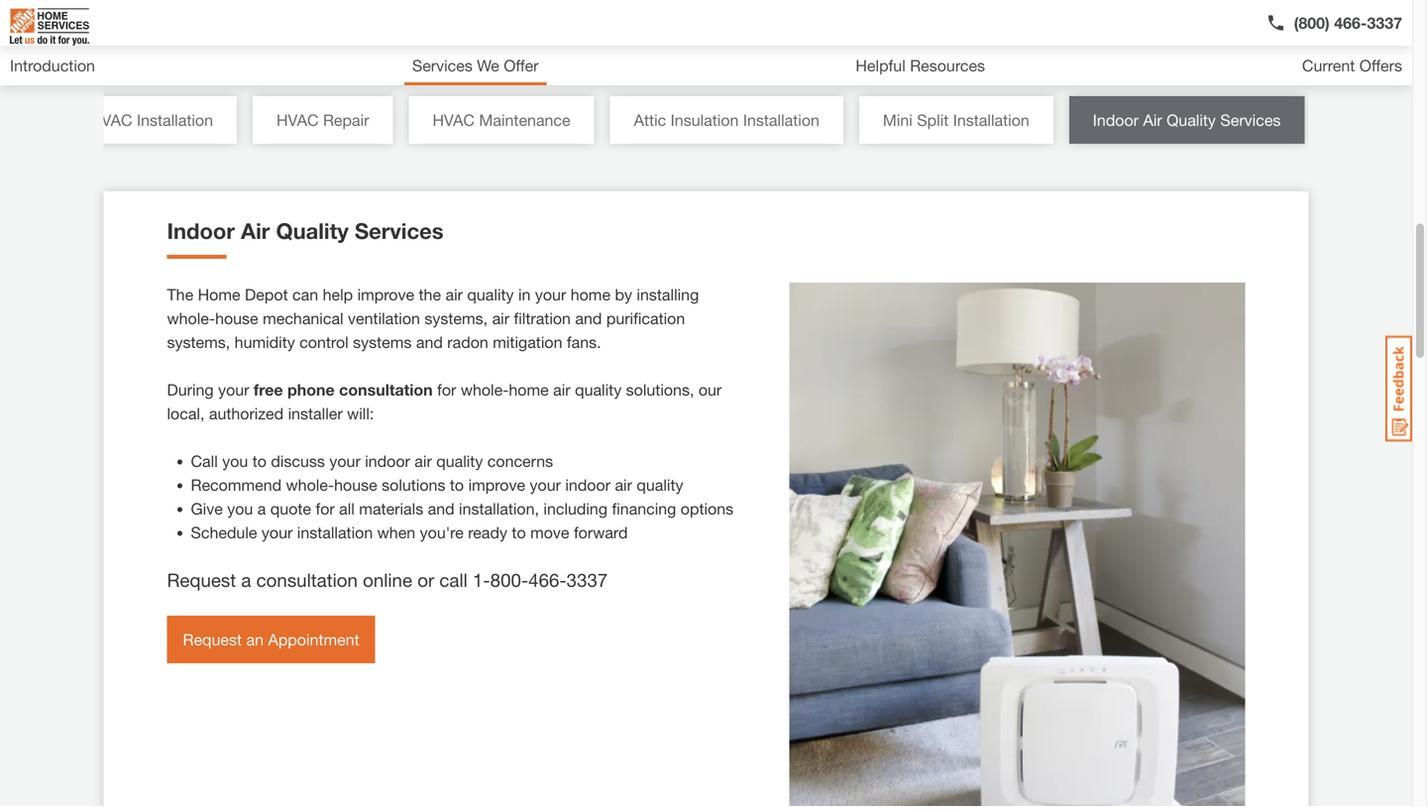 Task type: describe. For each thing, give the bounding box(es) containing it.
request an appointment
[[183, 630, 360, 649]]

in inside the home depot can help improve the air quality in your home by installing whole-house mechanical ventilation systems, air filtration and purification systems, humidity control systems and radon mitigation fans.
[[518, 285, 531, 304]]

will:
[[347, 404, 374, 423]]

services inside 'button'
[[1221, 111, 1281, 129]]

1 vertical spatial quality
[[276, 218, 349, 244]]

fans.
[[567, 333, 601, 351]]

concerns
[[488, 452, 553, 470]]

installation for mini split installation
[[953, 111, 1030, 129]]

1 vertical spatial a
[[241, 569, 251, 591]]

installation,
[[459, 499, 539, 518]]

0 horizontal spatial indoor
[[365, 452, 410, 470]]

our
[[705, 10, 761, 48]]

attic
[[634, 111, 666, 129]]

purification
[[607, 309, 685, 328]]

solutions,
[[626, 380, 694, 399]]

what's included in our hvac services
[[417, 10, 995, 48]]

0 vertical spatial systems,
[[425, 309, 488, 328]]

humidity
[[235, 333, 295, 351]]

discuss
[[271, 452, 325, 470]]

appointment
[[268, 630, 360, 649]]

request a consultation online or call 1-800-466-3337
[[167, 569, 608, 591]]

current
[[1303, 56, 1356, 75]]

free
[[254, 380, 283, 399]]

indoor air quality services inside 'button'
[[1093, 111, 1281, 129]]

installer
[[288, 404, 343, 423]]

systems
[[353, 333, 412, 351]]

forward
[[574, 523, 628, 542]]

1 horizontal spatial 3337
[[1368, 13, 1403, 32]]

mini split installation
[[883, 111, 1030, 129]]

mitigation
[[493, 333, 563, 351]]

hvac for hvac maintenance
[[433, 111, 475, 129]]

by
[[615, 285, 633, 304]]

attic insulation installation
[[634, 111, 820, 129]]

offers
[[1360, 56, 1403, 75]]

recommend
[[191, 475, 282, 494]]

help
[[323, 285, 353, 304]]

whole- inside the home depot can help improve the air quality in your home by installing whole-house mechanical ventilation systems, air filtration and purification systems, humidity control systems and radon mitigation fans.
[[167, 309, 215, 328]]

installation for attic insulation installation
[[743, 111, 820, 129]]

air up mitigation at the left of page
[[492, 309, 510, 328]]

hvac maintenance button
[[409, 96, 594, 144]]

do it for you logo image
[[10, 0, 89, 54]]

resources
[[910, 56, 986, 75]]

1 vertical spatial you
[[227, 499, 253, 518]]

solutions
[[382, 475, 446, 494]]

air right the
[[446, 285, 463, 304]]

hepa air cleaner with triple filtration in a living room image
[[790, 283, 1246, 806]]

current offers
[[1303, 56, 1403, 75]]

and inside call you to discuss your indoor air quality concerns recommend whole-house solutions to improve your indoor air quality give you a quote for all materials and installation, including financing options schedule your installation when you're ready to move forward
[[428, 499, 455, 518]]

hvac repair button
[[253, 96, 393, 144]]

800-
[[490, 569, 529, 591]]

financing
[[612, 499, 676, 518]]

mini split installation button
[[859, 96, 1054, 144]]

mechanical
[[263, 309, 344, 328]]

request an appointment link
[[167, 616, 375, 663]]

feedback link image
[[1386, 335, 1413, 442]]

hvac for hvac repair
[[277, 111, 319, 129]]

whole- inside call you to discuss your indoor air quality concerns recommend whole-house solutions to improve your indoor air quality give you a quote for all materials and installation, including financing options schedule your installation when you're ready to move forward
[[286, 475, 334, 494]]

control
[[300, 333, 349, 351]]

insulation
[[671, 111, 739, 129]]

improve inside call you to discuss your indoor air quality concerns recommend whole-house solutions to improve your indoor air quality give you a quote for all materials and installation, including financing options schedule your installation when you're ready to move forward
[[469, 475, 526, 494]]

can
[[293, 285, 318, 304]]

or
[[418, 569, 434, 591]]

for inside call you to discuss your indoor air quality concerns recommend whole-house solutions to improve your indoor air quality give you a quote for all materials and installation, including financing options schedule your installation when you're ready to move forward
[[316, 499, 335, 518]]

for inside for whole-home air quality solutions, our local, authorized installer will:
[[437, 380, 456, 399]]

1 installation from the left
[[137, 111, 213, 129]]

home
[[198, 285, 241, 304]]

quality up financing
[[637, 475, 684, 494]]

466- inside (800) 466-3337 link
[[1335, 13, 1368, 32]]

options
[[681, 499, 734, 518]]

hvac installation button
[[66, 96, 237, 144]]

quality inside for whole-home air quality solutions, our local, authorized installer will:
[[575, 380, 622, 399]]

your up authorized
[[218, 380, 249, 399]]

online
[[363, 569, 412, 591]]

indoor inside 'button'
[[1093, 111, 1139, 129]]

your inside the home depot can help improve the air quality in your home by installing whole-house mechanical ventilation systems, air filtration and purification systems, humidity control systems and radon mitigation fans.
[[535, 285, 566, 304]]

home inside the home depot can help improve the air quality in your home by installing whole-house mechanical ventilation systems, air filtration and purification systems, humidity control systems and radon mitigation fans.
[[571, 285, 611, 304]]

installing
[[637, 285, 699, 304]]

0 horizontal spatial indoor
[[167, 218, 235, 244]]

all
[[339, 499, 355, 518]]

air inside 'button'
[[1144, 111, 1163, 129]]

what's
[[417, 10, 521, 48]]

split
[[917, 111, 949, 129]]



Task type: locate. For each thing, give the bounding box(es) containing it.
quote
[[270, 499, 311, 518]]

in up filtration
[[518, 285, 531, 304]]

improve up ventilation
[[357, 285, 414, 304]]

in
[[669, 10, 696, 48], [518, 285, 531, 304]]

quality up radon
[[467, 285, 514, 304]]

for whole-home air quality solutions, our local, authorized installer will:
[[167, 380, 722, 423]]

0 horizontal spatial to
[[253, 452, 267, 470]]

to down installation,
[[512, 523, 526, 542]]

1 vertical spatial for
[[316, 499, 335, 518]]

consultation up will:
[[339, 380, 433, 399]]

call
[[440, 569, 468, 591]]

0 vertical spatial indoor air quality services
[[1093, 111, 1281, 129]]

authorized
[[209, 404, 284, 423]]

a left quote
[[258, 499, 266, 518]]

your right "discuss"
[[330, 452, 361, 470]]

1 vertical spatial to
[[450, 475, 464, 494]]

a down the schedule
[[241, 569, 251, 591]]

2 vertical spatial and
[[428, 499, 455, 518]]

0 vertical spatial whole-
[[167, 309, 215, 328]]

air up the solutions
[[415, 452, 432, 470]]

1 horizontal spatial in
[[669, 10, 696, 48]]

1 vertical spatial home
[[509, 380, 549, 399]]

1 vertical spatial indoor
[[565, 475, 611, 494]]

hvac down services we offer
[[433, 111, 475, 129]]

indoor up including
[[565, 475, 611, 494]]

0 vertical spatial quality
[[1167, 111, 1216, 129]]

your down concerns
[[530, 475, 561, 494]]

and up fans.
[[575, 309, 602, 328]]

installation inside button
[[743, 111, 820, 129]]

1 vertical spatial indoor
[[167, 218, 235, 244]]

request
[[167, 569, 236, 591], [183, 630, 242, 649]]

0 horizontal spatial 466-
[[529, 569, 567, 591]]

installation
[[137, 111, 213, 129], [743, 111, 820, 129], [953, 111, 1030, 129]]

0 horizontal spatial indoor air quality services
[[167, 218, 444, 244]]

materials
[[359, 499, 424, 518]]

hvac left "repair"
[[277, 111, 319, 129]]

indoor air quality services button
[[1070, 96, 1305, 144]]

466- right (800)
[[1335, 13, 1368, 32]]

depot
[[245, 285, 288, 304]]

air up financing
[[615, 475, 632, 494]]

quality
[[1167, 111, 1216, 129], [276, 218, 349, 244]]

ventilation
[[348, 309, 420, 328]]

0 vertical spatial 466-
[[1335, 13, 1368, 32]]

1 horizontal spatial a
[[258, 499, 266, 518]]

indoor up the solutions
[[365, 452, 410, 470]]

ready
[[468, 523, 508, 542]]

0 horizontal spatial systems,
[[167, 333, 230, 351]]

local,
[[167, 404, 205, 423]]

during your free phone consultation
[[167, 380, 433, 399]]

attic insulation installation button
[[610, 96, 844, 144]]

move
[[530, 523, 570, 542]]

0 vertical spatial indoor
[[365, 452, 410, 470]]

(800) 466-3337
[[1294, 13, 1403, 32]]

call
[[191, 452, 218, 470]]

0 vertical spatial home
[[571, 285, 611, 304]]

0 vertical spatial in
[[669, 10, 696, 48]]

3337 down forward
[[567, 569, 608, 591]]

the
[[419, 285, 441, 304]]

0 horizontal spatial home
[[509, 380, 549, 399]]

1 vertical spatial 466-
[[529, 569, 567, 591]]

0 horizontal spatial in
[[518, 285, 531, 304]]

house inside the home depot can help improve the air quality in your home by installing whole-house mechanical ventilation systems, air filtration and purification systems, humidity control systems and radon mitigation fans.
[[215, 309, 258, 328]]

1 vertical spatial systems,
[[167, 333, 230, 351]]

1 vertical spatial consultation
[[256, 569, 358, 591]]

whole-
[[167, 309, 215, 328], [461, 380, 509, 399], [286, 475, 334, 494]]

mini
[[883, 111, 913, 129]]

0 horizontal spatial installation
[[137, 111, 213, 129]]

including
[[544, 499, 608, 518]]

0 vertical spatial and
[[575, 309, 602, 328]]

1 horizontal spatial installation
[[743, 111, 820, 129]]

0 vertical spatial you
[[222, 452, 248, 470]]

indoor
[[1093, 111, 1139, 129], [167, 218, 235, 244]]

and up you're
[[428, 499, 455, 518]]

0 vertical spatial indoor
[[1093, 111, 1139, 129]]

1 vertical spatial improve
[[469, 475, 526, 494]]

1 horizontal spatial indoor
[[565, 475, 611, 494]]

improve up installation,
[[469, 475, 526, 494]]

give
[[191, 499, 223, 518]]

to right the solutions
[[450, 475, 464, 494]]

filtration
[[514, 309, 571, 328]]

1 horizontal spatial indoor air quality services
[[1093, 111, 1281, 129]]

1 vertical spatial and
[[416, 333, 443, 351]]

repair
[[323, 111, 369, 129]]

0 vertical spatial 3337
[[1368, 13, 1403, 32]]

services we offer
[[412, 56, 539, 75]]

home inside for whole-home air quality solutions, our local, authorized installer will:
[[509, 380, 549, 399]]

whole- down "discuss"
[[286, 475, 334, 494]]

quality
[[467, 285, 514, 304], [575, 380, 622, 399], [436, 452, 483, 470], [637, 475, 684, 494]]

we
[[477, 56, 499, 75]]

1 horizontal spatial 466-
[[1335, 13, 1368, 32]]

1 horizontal spatial systems,
[[425, 309, 488, 328]]

an
[[246, 630, 264, 649]]

when
[[377, 523, 416, 542]]

0 horizontal spatial 3337
[[567, 569, 608, 591]]

improve inside the home depot can help improve the air quality in your home by installing whole-house mechanical ventilation systems, air filtration and purification systems, humidity control systems and radon mitigation fans.
[[357, 285, 414, 304]]

and
[[575, 309, 602, 328], [416, 333, 443, 351], [428, 499, 455, 518]]

0 horizontal spatial quality
[[276, 218, 349, 244]]

0 vertical spatial house
[[215, 309, 258, 328]]

hvac inside button
[[433, 111, 475, 129]]

0 horizontal spatial improve
[[357, 285, 414, 304]]

hvac down introduction
[[90, 111, 132, 129]]

and left radon
[[416, 333, 443, 351]]

systems, up during at the top left
[[167, 333, 230, 351]]

0 horizontal spatial for
[[316, 499, 335, 518]]

the
[[167, 285, 194, 304]]

radon
[[447, 333, 489, 351]]

466-
[[1335, 13, 1368, 32], [529, 569, 567, 591]]

466- down move
[[529, 569, 567, 591]]

indoor air quality services
[[1093, 111, 1281, 129], [167, 218, 444, 244]]

included
[[530, 10, 661, 48]]

air inside for whole-home air quality solutions, our local, authorized installer will:
[[553, 380, 571, 399]]

you down "recommend"
[[227, 499, 253, 518]]

consultation down installation in the bottom left of the page
[[256, 569, 358, 591]]

hvac up "helpful"
[[770, 10, 857, 48]]

phone
[[288, 380, 335, 399]]

0 vertical spatial to
[[253, 452, 267, 470]]

1 vertical spatial indoor air quality services
[[167, 218, 444, 244]]

1 vertical spatial 3337
[[567, 569, 608, 591]]

1-
[[473, 569, 490, 591]]

quality down fans.
[[575, 380, 622, 399]]

1 vertical spatial house
[[334, 475, 377, 494]]

request left the an
[[183, 630, 242, 649]]

1 vertical spatial in
[[518, 285, 531, 304]]

whole- inside for whole-home air quality solutions, our local, authorized installer will:
[[461, 380, 509, 399]]

you're
[[420, 523, 464, 542]]

air down fans.
[[553, 380, 571, 399]]

in left our
[[669, 10, 696, 48]]

1 horizontal spatial whole-
[[286, 475, 334, 494]]

the home depot can help improve the air quality in your home by installing whole-house mechanical ventilation systems, air filtration and purification systems, humidity control systems and radon mitigation fans.
[[167, 285, 699, 351]]

whole- down radon
[[461, 380, 509, 399]]

our
[[699, 380, 722, 399]]

during
[[167, 380, 214, 399]]

request down the schedule
[[167, 569, 236, 591]]

maintenance
[[479, 111, 571, 129]]

quality inside the home depot can help improve the air quality in your home by installing whole-house mechanical ventilation systems, air filtration and purification systems, humidity control systems and radon mitigation fans.
[[467, 285, 514, 304]]

2 vertical spatial whole-
[[286, 475, 334, 494]]

1 horizontal spatial home
[[571, 285, 611, 304]]

hvac
[[770, 10, 857, 48], [90, 111, 132, 129], [277, 111, 319, 129], [433, 111, 475, 129]]

systems,
[[425, 309, 488, 328], [167, 333, 230, 351]]

home left by
[[571, 285, 611, 304]]

1 horizontal spatial quality
[[1167, 111, 1216, 129]]

1 horizontal spatial indoor
[[1093, 111, 1139, 129]]

1 horizontal spatial air
[[1144, 111, 1163, 129]]

3337
[[1368, 13, 1403, 32], [567, 569, 608, 591]]

0 horizontal spatial whole-
[[167, 309, 215, 328]]

air
[[1144, 111, 1163, 129], [241, 218, 270, 244]]

1 horizontal spatial house
[[334, 475, 377, 494]]

quality up the solutions
[[436, 452, 483, 470]]

introduction
[[10, 56, 95, 75]]

2 horizontal spatial whole-
[[461, 380, 509, 399]]

schedule
[[191, 523, 257, 542]]

0 vertical spatial request
[[167, 569, 236, 591]]

hvac installation
[[90, 111, 213, 129]]

for
[[437, 380, 456, 399], [316, 499, 335, 518]]

your down quote
[[262, 523, 293, 542]]

1 vertical spatial request
[[183, 630, 242, 649]]

a inside call you to discuss your indoor air quality concerns recommend whole-house solutions to improve your indoor air quality give you a quote for all materials and installation, including financing options schedule your installation when you're ready to move forward
[[258, 499, 266, 518]]

1 horizontal spatial for
[[437, 380, 456, 399]]

0 horizontal spatial house
[[215, 309, 258, 328]]

air
[[446, 285, 463, 304], [492, 309, 510, 328], [553, 380, 571, 399], [415, 452, 432, 470], [615, 475, 632, 494]]

for left "all"
[[316, 499, 335, 518]]

1 horizontal spatial to
[[450, 475, 464, 494]]

systems, up radon
[[425, 309, 488, 328]]

(800)
[[1294, 13, 1330, 32]]

request for request an appointment
[[183, 630, 242, 649]]

3 installation from the left
[[953, 111, 1030, 129]]

0 vertical spatial consultation
[[339, 380, 433, 399]]

offer
[[504, 56, 539, 75]]

hvac repair
[[277, 111, 369, 129]]

1 horizontal spatial improve
[[469, 475, 526, 494]]

house inside call you to discuss your indoor air quality concerns recommend whole-house solutions to improve your indoor air quality give you a quote for all materials and installation, including financing options schedule your installation when you're ready to move forward
[[334, 475, 377, 494]]

hvac maintenance
[[433, 111, 571, 129]]

improve
[[357, 285, 414, 304], [469, 475, 526, 494]]

quality inside indoor air quality services 'button'
[[1167, 111, 1216, 129]]

0 vertical spatial air
[[1144, 111, 1163, 129]]

0 horizontal spatial air
[[241, 218, 270, 244]]

house down home
[[215, 309, 258, 328]]

0 vertical spatial improve
[[357, 285, 414, 304]]

1 vertical spatial air
[[241, 218, 270, 244]]

whole- down the
[[167, 309, 215, 328]]

0 horizontal spatial a
[[241, 569, 251, 591]]

request for request a consultation online or call 1-800-466-3337
[[167, 569, 236, 591]]

home down mitigation at the left of page
[[509, 380, 549, 399]]

(800) 466-3337 link
[[1267, 11, 1403, 35]]

house up "all"
[[334, 475, 377, 494]]

your up filtration
[[535, 285, 566, 304]]

3337 up offers
[[1368, 13, 1403, 32]]

call you to discuss your indoor air quality concerns recommend whole-house solutions to improve your indoor air quality give you a quote for all materials and installation, including financing options schedule your installation when you're ready to move forward
[[191, 452, 734, 542]]

2 vertical spatial to
[[512, 523, 526, 542]]

you up "recommend"
[[222, 452, 248, 470]]

to up "recommend"
[[253, 452, 267, 470]]

0 vertical spatial for
[[437, 380, 456, 399]]

2 horizontal spatial to
[[512, 523, 526, 542]]

0 vertical spatial a
[[258, 499, 266, 518]]

helpful resources
[[856, 56, 986, 75]]

2 installation from the left
[[743, 111, 820, 129]]

for down radon
[[437, 380, 456, 399]]

you
[[222, 452, 248, 470], [227, 499, 253, 518]]

1 vertical spatial whole-
[[461, 380, 509, 399]]

2 horizontal spatial installation
[[953, 111, 1030, 129]]

installation
[[297, 523, 373, 542]]

helpful
[[856, 56, 906, 75]]

hvac for hvac installation
[[90, 111, 132, 129]]



Task type: vqa. For each thing, say whether or not it's contained in the screenshot.
bottommost the 4-
no



